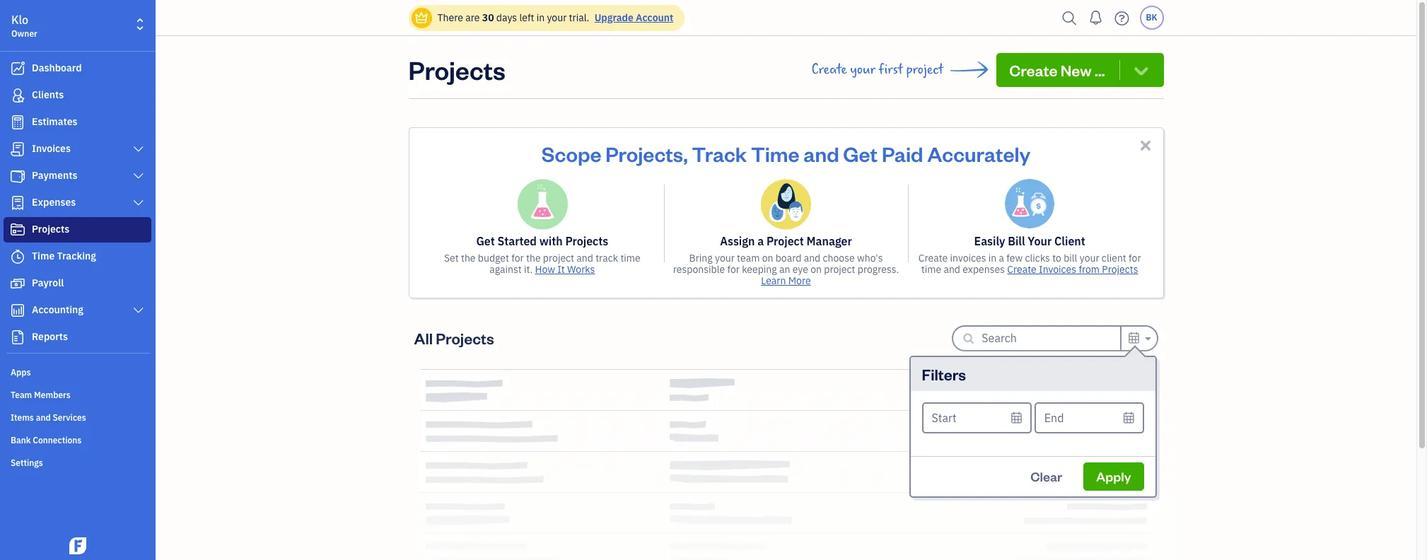 Task type: describe. For each thing, give the bounding box(es) containing it.
payments
[[32, 169, 77, 182]]

project inside assign a project manager bring your team on board and choose who's responsible for keeping an eye on project progress. learn more
[[824, 263, 856, 276]]

2 horizontal spatial project
[[907, 62, 944, 78]]

time inside main element
[[32, 250, 55, 262]]

your
[[1028, 234, 1052, 248]]

chart image
[[9, 303, 26, 318]]

invoices inside main element
[[32, 142, 71, 155]]

tracking
[[57, 250, 96, 262]]

progress.
[[858, 263, 899, 276]]

upgrade account link
[[592, 11, 674, 24]]

for inside set the budget for the project and track time against it.
[[512, 252, 524, 265]]

bank connections link
[[4, 429, 151, 451]]

services
[[53, 412, 86, 423]]

apply
[[1097, 468, 1131, 484]]

clear button
[[1018, 462, 1075, 491]]

project inside set the budget for the project and track time against it.
[[543, 252, 574, 265]]

clear
[[1031, 468, 1063, 484]]

0 horizontal spatial on
[[762, 252, 774, 265]]

apply button
[[1084, 462, 1144, 491]]

all
[[414, 328, 433, 348]]

your inside assign a project manager bring your team on board and choose who's responsible for keeping an eye on project progress. learn more
[[715, 252, 735, 265]]

easily
[[975, 234, 1006, 248]]

bill
[[1064, 252, 1078, 265]]

1 vertical spatial invoices
[[1039, 263, 1077, 276]]

who's
[[857, 252, 883, 265]]

track
[[692, 140, 747, 167]]

projects down there
[[409, 53, 506, 86]]

chevrondown image
[[1132, 60, 1151, 80]]

payments link
[[4, 163, 151, 189]]

easily bill your client
[[975, 234, 1086, 248]]

your left "trial."
[[547, 11, 567, 24]]

your inside create invoices in a few clicks to bill your client for time and expenses
[[1080, 252, 1100, 265]]

0 horizontal spatial get
[[476, 234, 495, 248]]

account
[[636, 11, 674, 24]]

…
[[1095, 60, 1105, 80]]

projects link
[[4, 217, 151, 243]]

an
[[780, 263, 790, 276]]

crown image
[[414, 10, 429, 25]]

there
[[438, 11, 463, 24]]

0 vertical spatial time
[[751, 140, 800, 167]]

set the budget for the project and track time against it.
[[444, 252, 641, 276]]

owner
[[11, 28, 37, 39]]

and up assign a project manager image
[[804, 140, 839, 167]]

team
[[11, 390, 32, 400]]

create invoices in a few clicks to bill your client for time and expenses
[[919, 252, 1141, 276]]

estimates link
[[4, 110, 151, 135]]

and inside set the budget for the project and track time against it.
[[577, 252, 593, 265]]

clients
[[32, 88, 64, 101]]

first
[[879, 62, 903, 78]]

freshbooks image
[[66, 538, 89, 555]]

0 vertical spatial in
[[537, 11, 545, 24]]

time tracking
[[32, 250, 96, 262]]

dashboard link
[[4, 56, 151, 81]]

caretdown image
[[1144, 330, 1151, 347]]

1 horizontal spatial on
[[811, 263, 822, 276]]

bank
[[11, 435, 31, 446]]

track
[[596, 252, 618, 265]]

accounting
[[32, 303, 83, 316]]

eye
[[793, 263, 809, 276]]

estimates
[[32, 115, 78, 128]]

payment image
[[9, 169, 26, 183]]

report image
[[9, 330, 26, 345]]

all projects
[[414, 328, 494, 348]]

reports link
[[4, 325, 151, 350]]

are
[[466, 11, 480, 24]]

klo
[[11, 13, 28, 27]]

team
[[737, 252, 760, 265]]

client image
[[9, 88, 26, 103]]

team members link
[[4, 384, 151, 405]]

upgrade
[[595, 11, 634, 24]]

a inside create invoices in a few clicks to bill your client for time and expenses
[[999, 252, 1005, 265]]

left
[[520, 11, 534, 24]]

time inside set the budget for the project and track time against it.
[[621, 252, 641, 265]]

expenses
[[963, 263, 1005, 276]]

more
[[789, 274, 811, 287]]

reports
[[32, 330, 68, 343]]

to
[[1053, 252, 1062, 265]]

calendar image
[[1128, 329, 1141, 346]]

items
[[11, 412, 34, 423]]

create new …
[[1010, 60, 1105, 80]]

payroll link
[[4, 271, 151, 296]]

there are 30 days left in your trial. upgrade account
[[438, 11, 674, 24]]

for inside create invoices in a few clicks to bill your client for time and expenses
[[1129, 252, 1141, 265]]

bank connections
[[11, 435, 82, 446]]

create for create your first project
[[812, 62, 847, 78]]

clients link
[[4, 83, 151, 108]]

create new … button
[[997, 53, 1164, 87]]

team members
[[11, 390, 71, 400]]



Task type: locate. For each thing, give the bounding box(es) containing it.
works
[[567, 263, 595, 276]]

assign a project manager bring your team on board and choose who's responsible for keeping an eye on project progress. learn more
[[673, 234, 899, 287]]

1 horizontal spatial get
[[843, 140, 878, 167]]

1 vertical spatial get
[[476, 234, 495, 248]]

project
[[767, 234, 804, 248]]

learn
[[761, 274, 786, 287]]

projects
[[409, 53, 506, 86], [32, 223, 69, 236], [565, 234, 609, 248], [1102, 263, 1139, 276], [436, 328, 494, 348]]

create left new
[[1010, 60, 1058, 80]]

0 horizontal spatial a
[[758, 234, 764, 248]]

for left keeping
[[728, 263, 740, 276]]

invoices link
[[4, 137, 151, 162]]

the down get started with projects
[[526, 252, 541, 265]]

create left first
[[812, 62, 847, 78]]

project
[[907, 62, 944, 78], [543, 252, 574, 265], [824, 263, 856, 276]]

timer image
[[9, 250, 26, 264]]

create for create invoices from projects
[[1008, 263, 1037, 276]]

0 horizontal spatial time
[[621, 252, 641, 265]]

close image
[[1138, 137, 1154, 154]]

your down the assign
[[715, 252, 735, 265]]

client
[[1055, 234, 1086, 248]]

items and services
[[11, 412, 86, 423]]

0 horizontal spatial for
[[512, 252, 524, 265]]

on right team
[[762, 252, 774, 265]]

create for create invoices in a few clicks to bill your client for time and expenses
[[919, 252, 948, 265]]

1 horizontal spatial a
[[999, 252, 1005, 265]]

and right board
[[804, 252, 821, 265]]

time tracking link
[[4, 244, 151, 270]]

clicks
[[1025, 252, 1050, 265]]

1 horizontal spatial for
[[728, 263, 740, 276]]

0 vertical spatial chevron large down image
[[132, 170, 145, 182]]

time right timer icon
[[32, 250, 55, 262]]

time inside create invoices in a few clicks to bill your client for time and expenses
[[922, 263, 942, 276]]

assign
[[720, 234, 755, 248]]

2 horizontal spatial for
[[1129, 252, 1141, 265]]

End date in MM/DD/YYYY format text field
[[1035, 402, 1144, 433]]

accounting link
[[4, 298, 151, 323]]

estimate image
[[9, 115, 26, 129]]

klo owner
[[11, 13, 37, 39]]

0 horizontal spatial the
[[461, 252, 476, 265]]

1 vertical spatial in
[[989, 252, 997, 265]]

manager
[[807, 234, 852, 248]]

bring
[[689, 252, 713, 265]]

1 chevron large down image from the top
[[132, 170, 145, 182]]

your
[[547, 11, 567, 24], [850, 62, 876, 78], [715, 252, 735, 265], [1080, 252, 1100, 265]]

0 horizontal spatial invoices
[[32, 142, 71, 155]]

time up assign a project manager image
[[751, 140, 800, 167]]

and right items
[[36, 412, 51, 423]]

chevron large down image
[[132, 170, 145, 182], [132, 197, 145, 209], [132, 305, 145, 316]]

it
[[558, 263, 565, 276]]

money image
[[9, 277, 26, 291]]

choose
[[823, 252, 855, 265]]

create your first project
[[812, 62, 944, 78]]

Search text field
[[982, 327, 1121, 349]]

keeping
[[742, 263, 777, 276]]

project image
[[9, 223, 26, 237]]

a
[[758, 234, 764, 248], [999, 252, 1005, 265]]

time left invoices
[[922, 263, 942, 276]]

3 chevron large down image from the top
[[132, 305, 145, 316]]

expense image
[[9, 196, 26, 210]]

projects right all
[[436, 328, 494, 348]]

a inside assign a project manager bring your team on board and choose who's responsible for keeping an eye on project progress. learn more
[[758, 234, 764, 248]]

get started with projects image
[[517, 179, 568, 230]]

your left first
[[850, 62, 876, 78]]

with
[[540, 234, 563, 248]]

in inside create invoices in a few clicks to bill your client for time and expenses
[[989, 252, 997, 265]]

in down easily
[[989, 252, 997, 265]]

from
[[1079, 263, 1100, 276]]

main element
[[0, 0, 191, 560]]

scope
[[542, 140, 602, 167]]

create for create new …
[[1010, 60, 1058, 80]]

get left paid
[[843, 140, 878, 167]]

bill
[[1008, 234, 1025, 248]]

create invoices from projects
[[1008, 263, 1139, 276]]

expenses
[[32, 196, 76, 209]]

go to help image
[[1111, 7, 1134, 29]]

1 horizontal spatial in
[[989, 252, 997, 265]]

1 vertical spatial a
[[999, 252, 1005, 265]]

settings link
[[4, 452, 151, 473]]

and left the expenses
[[944, 263, 961, 276]]

Start date in MM/DD/YYYY format text field
[[922, 402, 1032, 433]]

easily bill your client image
[[1005, 179, 1055, 228]]

against
[[490, 263, 522, 276]]

time
[[621, 252, 641, 265], [922, 263, 942, 276]]

notifications image
[[1085, 4, 1107, 32]]

1 vertical spatial time
[[32, 250, 55, 262]]

budget
[[478, 252, 509, 265]]

project down with
[[543, 252, 574, 265]]

0 vertical spatial a
[[758, 234, 764, 248]]

projects,
[[606, 140, 688, 167]]

1 the from the left
[[461, 252, 476, 265]]

filters
[[922, 364, 966, 384]]

chevron large down image for payments
[[132, 170, 145, 182]]

0 vertical spatial get
[[843, 140, 878, 167]]

dashboard image
[[9, 62, 26, 76]]

apps link
[[4, 361, 151, 383]]

and left track
[[577, 252, 593, 265]]

projects inside projects link
[[32, 223, 69, 236]]

30
[[482, 11, 494, 24]]

1 horizontal spatial invoices
[[1039, 263, 1077, 276]]

for left "it."
[[512, 252, 524, 265]]

on
[[762, 252, 774, 265], [811, 263, 822, 276]]

chevron large down image inside expenses link
[[132, 197, 145, 209]]

the right set
[[461, 252, 476, 265]]

2 the from the left
[[526, 252, 541, 265]]

items and services link
[[4, 407, 151, 428]]

chevron large down image inside 'accounting' "link"
[[132, 305, 145, 316]]

time
[[751, 140, 800, 167], [32, 250, 55, 262]]

projects up track
[[565, 234, 609, 248]]

few
[[1007, 252, 1023, 265]]

for inside assign a project manager bring your team on board and choose who's responsible for keeping an eye on project progress. learn more
[[728, 263, 740, 276]]

trial.
[[569, 11, 590, 24]]

chevron large down image for expenses
[[132, 197, 145, 209]]

1 horizontal spatial time
[[751, 140, 800, 167]]

create
[[1010, 60, 1058, 80], [812, 62, 847, 78], [919, 252, 948, 265], [1008, 263, 1037, 276]]

and inside assign a project manager bring your team on board and choose who's responsible for keeping an eye on project progress. learn more
[[804, 252, 821, 265]]

a left few
[[999, 252, 1005, 265]]

dashboard
[[32, 62, 82, 74]]

started
[[498, 234, 537, 248]]

0 horizontal spatial project
[[543, 252, 574, 265]]

time right track
[[621, 252, 641, 265]]

1 horizontal spatial the
[[526, 252, 541, 265]]

a up team
[[758, 234, 764, 248]]

get started with projects
[[476, 234, 609, 248]]

create inside create new … dropdown button
[[1010, 60, 1058, 80]]

bk
[[1146, 12, 1158, 23]]

2 chevron large down image from the top
[[132, 197, 145, 209]]

1 horizontal spatial project
[[824, 263, 856, 276]]

settings
[[11, 458, 43, 468]]

invoices
[[32, 142, 71, 155], [1039, 263, 1077, 276]]

new
[[1061, 60, 1092, 80]]

1 horizontal spatial time
[[922, 263, 942, 276]]

expenses link
[[4, 190, 151, 216]]

invoice image
[[9, 142, 26, 156]]

for right client
[[1129, 252, 1141, 265]]

0 horizontal spatial time
[[32, 250, 55, 262]]

chevron large down image
[[132, 144, 145, 155]]

invoices
[[950, 252, 986, 265]]

2 vertical spatial chevron large down image
[[132, 305, 145, 316]]

projects right "from"
[[1102, 263, 1139, 276]]

chevron large down image inside payments link
[[132, 170, 145, 182]]

bk button
[[1140, 6, 1164, 30]]

project down manager
[[824, 263, 856, 276]]

projects down expenses at the left of the page
[[32, 223, 69, 236]]

client
[[1102, 252, 1127, 265]]

your right bill
[[1080, 252, 1100, 265]]

in right "left"
[[537, 11, 545, 24]]

responsible
[[673, 263, 725, 276]]

paid
[[882, 140, 924, 167]]

get up budget
[[476, 234, 495, 248]]

assign a project manager image
[[761, 179, 811, 230]]

apps
[[11, 367, 31, 378]]

how
[[535, 263, 555, 276]]

chevron large down image for accounting
[[132, 305, 145, 316]]

it.
[[524, 263, 533, 276]]

on right 'eye'
[[811, 263, 822, 276]]

connections
[[33, 435, 82, 446]]

create inside create invoices in a few clicks to bill your client for time and expenses
[[919, 252, 948, 265]]

set
[[444, 252, 459, 265]]

search image
[[1059, 7, 1081, 29]]

and inside create invoices in a few clicks to bill your client for time and expenses
[[944, 263, 961, 276]]

how it works
[[535, 263, 595, 276]]

board
[[776, 252, 802, 265]]

0 vertical spatial invoices
[[32, 142, 71, 155]]

project right first
[[907, 62, 944, 78]]

and inside main element
[[36, 412, 51, 423]]

0 horizontal spatial in
[[537, 11, 545, 24]]

create down bill
[[1008, 263, 1037, 276]]

scope projects, track time and get paid accurately
[[542, 140, 1031, 167]]

create left invoices
[[919, 252, 948, 265]]

members
[[34, 390, 71, 400]]

accurately
[[928, 140, 1031, 167]]

1 vertical spatial chevron large down image
[[132, 197, 145, 209]]

payroll
[[32, 277, 64, 289]]



Task type: vqa. For each thing, say whether or not it's contained in the screenshot.
"end date nov 30, 2023"
no



